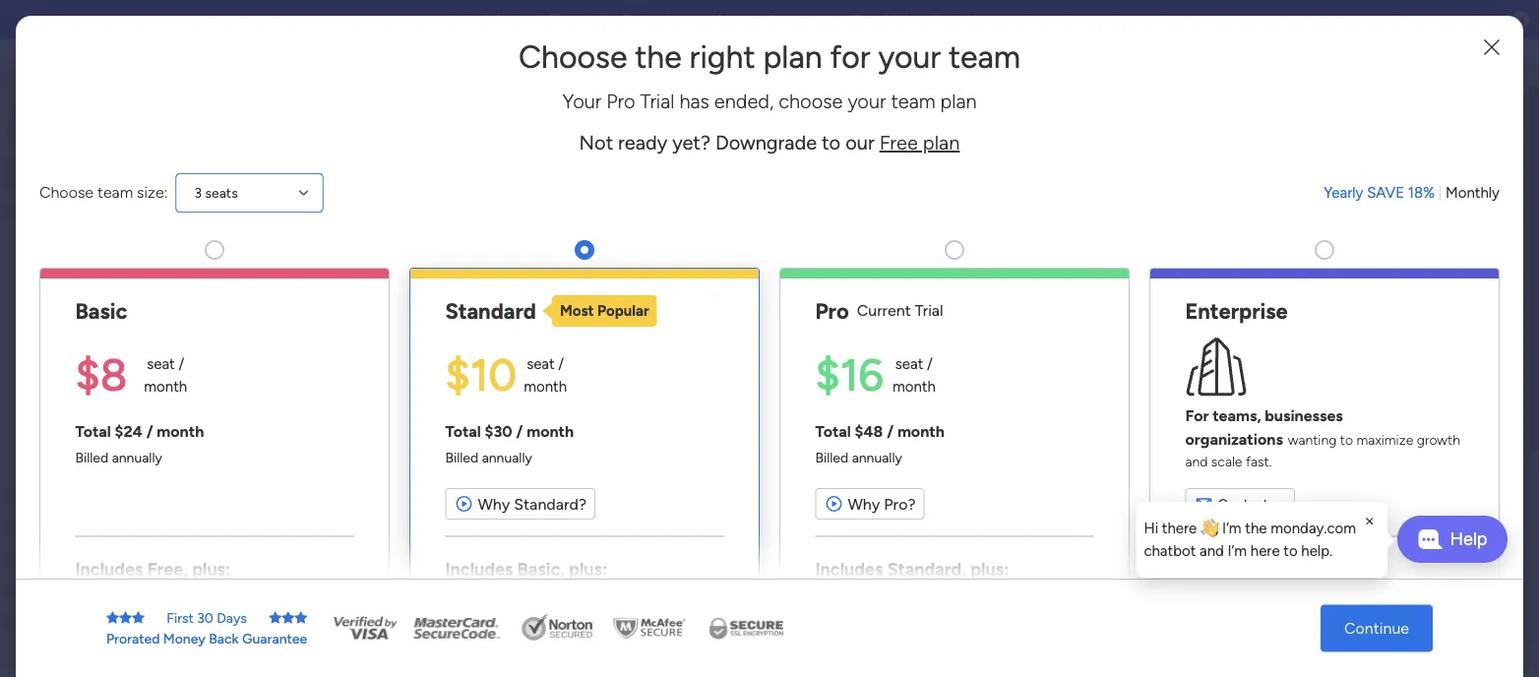 Task type: describe. For each thing, give the bounding box(es) containing it.
minutes
[[1392, 346, 1448, 365]]

and inside help center learn and get support
[[1330, 650, 1353, 667]]

learn for help
[[1292, 650, 1326, 667]]

help inside help center learn and get support
[[1292, 628, 1322, 644]]

contact us
[[1218, 496, 1286, 512]]

employee well-being survey inside list box
[[46, 317, 219, 334]]

monday.com inside the getting started learn how monday.com works
[[1359, 556, 1439, 573]]

first board inside quick search results list box
[[357, 641, 436, 660]]

wanting to maximize growth and scale fast.
[[1185, 432, 1461, 470]]

pro?
[[884, 495, 916, 513]]

includes for includes basic, plus:
[[445, 559, 513, 580]]

$30
[[485, 422, 512, 440]]

pro for trial
[[607, 90, 635, 113]]

1 horizontal spatial main
[[483, 432, 513, 449]]

continue
[[1344, 619, 1410, 638]]

0 vertical spatial board
[[77, 284, 113, 301]]

manage my account button
[[682, 260, 857, 300]]

management for directory
[[670, 432, 752, 449]]

being inside list box
[[141, 317, 175, 334]]

30
[[197, 610, 213, 626]]

online
[[648, 11, 688, 29]]

choose the right plan for your team heading
[[519, 38, 1021, 76]]

add to favorites image
[[829, 399, 849, 419]]

first board inside list box
[[46, 284, 113, 301]]

total inside total $24 / month billed annually
[[75, 422, 111, 440]]

templates inside button
[[1355, 413, 1426, 432]]

work for employee directory
[[637, 432, 667, 449]]

santa
[[108, 351, 143, 368]]

inspired
[[1300, 476, 1356, 495]]

0 horizontal spatial first
[[46, 284, 73, 301]]

first board link
[[320, 480, 584, 677]]

why standard? button
[[445, 488, 596, 520]]

choose team size:
[[39, 183, 168, 202]]

plan down hits
[[763, 38, 822, 76]]

learn & get inspired
[[1215, 476, 1356, 495]]

conference
[[692, 11, 767, 29]]

3 > from the left
[[789, 432, 798, 449]]

standard
[[445, 298, 536, 324]]

first 30 days
[[167, 610, 247, 626]]

/ for $10 seat / month
[[558, 355, 564, 373]]

join us at elevate ✨ our online conference hits screens dec 14th
[[479, 11, 913, 29]]

our
[[620, 11, 645, 29]]

plan inside your pro trial has ended, choose your plan
[[834, 144, 901, 185]]

$8
[[75, 349, 127, 402]]

most popular section head
[[542, 295, 657, 327]]

management for well-
[[387, 432, 468, 449]]

prorated
[[106, 630, 160, 647]]

mcafee secure image
[[610, 614, 689, 643]]

plus: for includes standard, plus:
[[971, 559, 1009, 580]]

wanting
[[1288, 432, 1337, 448]]

/ for total $30 / month billed annually
[[516, 422, 523, 440]]

recently visited
[[332, 201, 463, 222]]

$10 seat / month
[[445, 349, 567, 402]]

your up our
[[848, 90, 886, 113]]

total for $10
[[445, 422, 481, 440]]

ended, for trial
[[714, 90, 774, 113]]

getting started element
[[1215, 513, 1510, 592]]

free
[[880, 131, 918, 155]]

pro current trial
[[815, 298, 943, 324]]

billed inside total $24 / month billed annually
[[75, 449, 108, 466]]

&
[[1258, 476, 1268, 495]]

employee well-being survey inside quick search results list box
[[357, 400, 561, 419]]

fast.
[[1246, 453, 1272, 470]]

1 vertical spatial team
[[891, 90, 936, 113]]

2 horizontal spatial workspace
[[1084, 432, 1150, 449]]

0 horizontal spatial survey
[[179, 317, 219, 334]]

visited
[[408, 201, 463, 222]]

plan up free plan link on the right top of page
[[940, 90, 977, 113]]

4 > from the left
[[1039, 432, 1048, 449]]

1 horizontal spatial help
[[1389, 627, 1424, 647]]

includes free, plus:
[[75, 559, 231, 580]]

annually for $16
[[852, 449, 902, 466]]

seat inside seat / month
[[147, 355, 175, 373]]

works
[[1443, 556, 1479, 573]]

month for $16 seat / month
[[893, 378, 936, 395]]

us for join
[[512, 11, 527, 29]]

prorated money back guarantee
[[106, 630, 307, 647]]

2 star image from the left
[[295, 611, 307, 625]]

🎁 secret santa
[[46, 351, 143, 368]]

access
[[338, 125, 386, 143]]

join
[[479, 11, 508, 29]]

choose the right plan for your team
[[519, 38, 1021, 76]]

annually for $10
[[482, 449, 532, 466]]

register now → link
[[931, 11, 1036, 29]]

2 horizontal spatial team
[[949, 38, 1021, 76]]

choose for choose the right plan for your team
[[519, 38, 627, 76]]

3 star image from the left
[[132, 611, 145, 625]]

standard,
[[887, 559, 966, 580]]

register now →
[[931, 11, 1036, 29]]

add to favorites image inside work management > main workspace link
[[1113, 399, 1133, 419]]

plus: for includes free, plus:
[[192, 559, 231, 580]]

includes basic, plus:
[[445, 559, 608, 580]]

/ for $16 seat / month
[[927, 355, 933, 373]]

your pro trial has ended, choose your plan
[[593, 103, 946, 185]]

choose
[[779, 90, 843, 113]]

downgrade
[[715, 131, 817, 155]]

main workspace
[[45, 196, 161, 215]]

2 > from the left
[[755, 432, 764, 449]]

$16
[[815, 349, 884, 402]]

work management > hr > employee directory
[[637, 432, 922, 449]]

getting started learn how monday.com works
[[1292, 533, 1479, 573]]

to inside hi there 👋,  i'm the monday.com chatbot and i'm here to help.
[[1284, 542, 1298, 560]]

month for $10 seat / month
[[524, 378, 567, 395]]

register
[[931, 11, 986, 29]]

1 star image from the left
[[106, 611, 119, 625]]

free plan link
[[880, 131, 960, 155]]

trial for your
[[640, 90, 675, 113]]

plan right free in the right top of the page
[[923, 131, 960, 155]]

total $24 / month billed annually
[[75, 422, 204, 466]]

now
[[990, 11, 1018, 29]]

ssl encrypted image
[[697, 614, 795, 643]]

quick search results list box
[[304, 223, 1167, 677]]

templates image image
[[1232, 192, 1492, 328]]

2 horizontal spatial help
[[1450, 529, 1488, 550]]

most
[[560, 302, 594, 320]]

pro tier selected option
[[780, 268, 1130, 677]]

recent
[[426, 125, 472, 143]]

your left recent
[[390, 125, 422, 143]]

your for your pro trial has ended, choose your team plan
[[562, 90, 602, 113]]

home image
[[18, 104, 37, 124]]

employee directory
[[641, 400, 785, 419]]

employee left $10
[[357, 400, 429, 419]]

enterprise
[[1185, 298, 1288, 324]]

ended, for trial
[[845, 103, 946, 144]]

current
[[857, 301, 911, 320]]

ready
[[618, 131, 668, 155]]

employee left 'directory'
[[641, 400, 712, 419]]

basic tier selected option
[[39, 268, 390, 677]]

list box containing first board
[[0, 272, 251, 642]]

right
[[690, 38, 755, 76]]

in
[[1375, 346, 1388, 365]]

🎁
[[46, 351, 60, 368]]

first inside quick search results list box
[[357, 641, 390, 660]]

directory
[[716, 400, 785, 419]]

1 vertical spatial i'm
[[1228, 542, 1247, 560]]

your inside boost your workflow in minutes with ready-made templates
[[1271, 346, 1303, 365]]

days
[[217, 610, 247, 626]]

the inside hi there 👋,  i'm the monday.com chatbot and i'm here to help.
[[1245, 520, 1267, 537]]

yearly save 18%
[[1324, 184, 1435, 202]]

why pro?
[[848, 495, 916, 513]]

quickly
[[281, 125, 334, 143]]

standard tier selected option
[[409, 268, 760, 677]]

main inside button
[[45, 196, 80, 215]]

money
[[163, 630, 205, 647]]

hi there 👋,  i'm the monday.com chatbot and i'm here to help.
[[1144, 520, 1356, 560]]

why for $16
[[848, 495, 880, 513]]

explore templates
[[1299, 413, 1426, 432]]

ruby anderson image
[[1484, 47, 1516, 79]]

monthly
[[1446, 184, 1500, 202]]

explore templates button
[[1226, 403, 1498, 442]]

manage my account
[[698, 271, 841, 289]]

plus: for includes basic, plus:
[[569, 559, 608, 580]]

main workspace button
[[14, 188, 196, 222]]

to inside wanting to maximize growth and scale fast.
[[1340, 432, 1353, 448]]



Task type: locate. For each thing, give the bounding box(es) containing it.
0 horizontal spatial us
[[512, 11, 527, 29]]

first up money
[[167, 610, 194, 626]]

choose inside your pro trial has ended, choose your plan
[[638, 144, 752, 185]]

why standard?
[[478, 495, 587, 513]]

templates right explore
[[1355, 413, 1426, 432]]

$10
[[445, 349, 517, 402]]

plus: right standard,
[[971, 559, 1009, 580]]

2 vertical spatial to
[[1284, 542, 1298, 560]]

0 horizontal spatial choose
[[39, 183, 94, 202]]

to right wanting
[[1340, 432, 1353, 448]]

star image
[[106, 611, 119, 625], [119, 611, 132, 625], [132, 611, 145, 625], [269, 611, 282, 625]]

work for employee well-being survey
[[353, 432, 383, 449]]

1 horizontal spatial well-
[[432, 400, 468, 419]]

0 horizontal spatial total
[[75, 422, 111, 440]]

total $30 / month billed annually
[[445, 422, 574, 466]]

3 annually from the left
[[852, 449, 902, 466]]

your pro trial has ended, choose your team plan
[[562, 90, 977, 113]]

your left yet?
[[593, 103, 658, 144]]

3 includes from the left
[[815, 559, 883, 580]]

billed for $16
[[815, 449, 849, 466]]

/ right $30
[[516, 422, 523, 440]]

billed inside total $48 / month billed annually
[[815, 449, 849, 466]]

0 horizontal spatial employee well-being survey
[[46, 317, 219, 334]]

us inside button
[[1272, 496, 1286, 512]]

add to favorites image
[[1113, 399, 1133, 419], [546, 640, 565, 660]]

trial up workspaces
[[640, 90, 675, 113]]

4 star image from the left
[[269, 611, 282, 625]]

1 horizontal spatial the
[[1245, 520, 1267, 537]]

includes inside 'enterprise tier selected' option
[[1185, 559, 1253, 580]]

includes down why pro? button
[[815, 559, 883, 580]]

the
[[635, 38, 682, 76], [1245, 520, 1267, 537]]

/ for total $48 / month billed annually
[[887, 422, 894, 440]]

total down add to favorites icon
[[815, 422, 851, 440]]

get down center
[[1356, 650, 1377, 667]]

templates down 'workflow'
[[1316, 370, 1386, 388]]

i'm left here
[[1228, 542, 1247, 560]]

list box
[[0, 272, 251, 642]]

seat inside $16 seat / month
[[896, 355, 924, 373]]

1 billed from the left
[[75, 449, 108, 466]]

learn for getting
[[1292, 556, 1326, 573]]

2 includes from the left
[[445, 559, 513, 580]]

2 horizontal spatial management
[[954, 432, 1036, 449]]

has for trial
[[680, 90, 709, 113]]

teams,
[[1213, 406, 1261, 425]]

add to favorites image inside 'first board' link
[[546, 640, 565, 660]]

1 horizontal spatial work management > main workspace
[[921, 432, 1150, 449]]

plan down choose
[[834, 144, 901, 185]]

help button right started
[[1398, 516, 1508, 563]]

2 management from the left
[[670, 432, 752, 449]]

work management > main workspace link
[[887, 239, 1152, 461]]

dialog
[[1136, 502, 1388, 578]]

total inside total $48 / month billed annually
[[815, 422, 851, 440]]

employee up secret
[[46, 317, 107, 334]]

pro left trial
[[667, 103, 713, 144]]

free,
[[147, 559, 188, 580]]

/ inside total $24 / month billed annually
[[146, 422, 153, 440]]

account
[[783, 271, 841, 289]]

0 horizontal spatial help
[[1292, 628, 1322, 644]]

annually down $24
[[112, 449, 162, 466]]

>
[[471, 432, 480, 449], [755, 432, 764, 449], [789, 432, 798, 449], [1039, 432, 1048, 449]]

ended, inside your pro trial has ended, choose your plan
[[845, 103, 946, 144]]

month right $48
[[898, 422, 945, 440]]

get right &
[[1272, 476, 1296, 495]]

0 vertical spatial the
[[635, 38, 682, 76]]

learn down getting
[[1292, 556, 1326, 573]]

includes inside pro tier selected option
[[815, 559, 883, 580]]

0 vertical spatial well-
[[111, 317, 141, 334]]

2 vertical spatial team
[[97, 183, 133, 202]]

1 vertical spatial board
[[394, 641, 436, 660]]

billed down add to favorites icon
[[815, 449, 849, 466]]

templates inside boost your workflow in minutes with ready-made templates
[[1316, 370, 1386, 388]]

why
[[478, 495, 510, 513], [848, 495, 880, 513]]

basic
[[75, 298, 128, 324]]

total for $16
[[815, 422, 851, 440]]

total $48 / month billed annually
[[815, 422, 945, 466]]

annually down directory
[[852, 449, 902, 466]]

0 horizontal spatial work
[[353, 432, 383, 449]]

us left at
[[512, 11, 527, 29]]

seat inside '$10 seat / month'
[[527, 355, 555, 373]]

hr
[[767, 432, 786, 449]]

month for total $24 / month billed annually
[[157, 422, 204, 440]]

0 horizontal spatial trial
[[640, 90, 675, 113]]

standard?
[[514, 495, 587, 513]]

1 work management > main workspace from the left
[[353, 432, 583, 449]]

includes for includes free, plus:
[[75, 559, 143, 580]]

and right inbox
[[575, 125, 601, 143]]

team down "register now →"
[[949, 38, 1021, 76]]

button padding image
[[1482, 37, 1502, 57]]

billing cycle selection group
[[1324, 182, 1500, 204]]

1 horizontal spatial first
[[167, 610, 194, 626]]

1 vertical spatial get
[[1356, 650, 1377, 667]]

survey inside quick search results list box
[[513, 400, 561, 419]]

the up here
[[1245, 520, 1267, 537]]

how
[[1330, 556, 1356, 573]]

0 vertical spatial monday.com
[[1271, 520, 1356, 537]]

us down learn & get inspired
[[1272, 496, 1286, 512]]

1 horizontal spatial billed
[[445, 449, 479, 466]]

employee well-being survey up "santa"
[[46, 317, 219, 334]]

team up free plan link on the right top of page
[[891, 90, 936, 113]]

/ for total $24 / month billed annually
[[146, 422, 153, 440]]

1 management from the left
[[387, 432, 468, 449]]

0 vertical spatial to
[[822, 131, 841, 155]]

and inside hi there 👋,  i'm the monday.com chatbot and i'm here to help.
[[1200, 542, 1224, 560]]

2 why from the left
[[848, 495, 880, 513]]

billed down the $8 at the bottom of page
[[75, 449, 108, 466]]

1 horizontal spatial get
[[1356, 650, 1377, 667]]

month inside '$10 seat / month'
[[524, 378, 567, 395]]

0 vertical spatial team
[[949, 38, 1021, 76]]

0 horizontal spatial main
[[45, 196, 80, 215]]

help up works
[[1450, 529, 1488, 550]]

employee well-being survey up $30
[[357, 400, 561, 419]]

seat right $10
[[527, 355, 555, 373]]

/ inside '$10 seat / month'
[[558, 355, 564, 373]]

1 vertical spatial us
[[1272, 496, 1286, 512]]

survey up seat / month
[[179, 317, 219, 334]]

why pro? button
[[815, 488, 925, 520]]

2 annually from the left
[[482, 449, 532, 466]]

trial
[[640, 90, 675, 113], [915, 301, 943, 320]]

employee
[[46, 317, 107, 334], [357, 400, 429, 419], [641, 400, 712, 419], [801, 432, 862, 449]]

includes for includes standard, plus:
[[815, 559, 883, 580]]

option
[[0, 275, 251, 279]]

1 vertical spatial first board
[[357, 641, 436, 660]]

guarantee
[[242, 630, 307, 647]]

/ inside $16 seat / month
[[927, 355, 933, 373]]

$48
[[855, 422, 883, 440]]

3 management from the left
[[954, 432, 1036, 449]]

1 total from the left
[[75, 422, 111, 440]]

survey up the 'total $30 / month billed annually'
[[513, 400, 561, 419]]

annually inside the 'total $30 / month billed annually'
[[482, 449, 532, 466]]

popular
[[597, 302, 649, 320]]

1 vertical spatial add to favorites image
[[546, 640, 565, 660]]

annually inside total $24 / month billed annually
[[112, 449, 162, 466]]

pro
[[607, 90, 635, 113], [667, 103, 713, 144], [815, 298, 849, 324]]

yearly
[[1324, 184, 1364, 202]]

2 horizontal spatial first
[[357, 641, 390, 660]]

size:
[[137, 183, 168, 202]]

contact us button
[[1185, 488, 1295, 520]]

1 horizontal spatial annually
[[482, 449, 532, 466]]

1 seat from the left
[[147, 355, 175, 373]]

month inside $16 seat / month
[[893, 378, 936, 395]]

3 billed from the left
[[815, 449, 849, 466]]

monday.com up help.
[[1271, 520, 1356, 537]]

i'm right 👋,
[[1223, 520, 1242, 537]]

0 horizontal spatial add to favorites image
[[546, 640, 565, 660]]

2 horizontal spatial main
[[1051, 432, 1080, 449]]

0 vertical spatial survey
[[179, 317, 219, 334]]

elevate
[[548, 11, 598, 29]]

choose for choose team size:
[[39, 183, 94, 202]]

workspace left 3
[[84, 196, 161, 215]]

2 vertical spatial first
[[357, 641, 390, 660]]

month inside total $48 / month billed annually
[[898, 422, 945, 440]]

work
[[353, 432, 383, 449], [637, 432, 667, 449], [921, 432, 951, 449]]

1 vertical spatial to
[[1340, 432, 1353, 448]]

2 total from the left
[[445, 422, 481, 440]]

$24
[[115, 422, 143, 440]]

the down online
[[635, 38, 682, 76]]

plus: inside standard tier selected option
[[569, 559, 608, 580]]

choose down elevate
[[519, 38, 627, 76]]

workspace right $30
[[516, 432, 583, 449]]

month up the component "image"
[[893, 378, 936, 395]]

support
[[1380, 650, 1428, 667]]

help button right center
[[1372, 621, 1441, 654]]

1 plus: from the left
[[192, 559, 231, 580]]

month right $24
[[157, 422, 204, 440]]

trial right current at the top right of the page
[[915, 301, 943, 320]]

4 includes from the left
[[1185, 559, 1253, 580]]

2 horizontal spatial total
[[815, 422, 851, 440]]

manage
[[698, 271, 754, 289]]

0 vertical spatial help button
[[1398, 516, 1508, 563]]

close recently visited image
[[304, 200, 328, 223]]

seat / month
[[144, 355, 187, 395]]

why for $10
[[478, 495, 510, 513]]

1 why from the left
[[478, 495, 510, 513]]

monday.com inside hi there 👋,  i'm the monday.com chatbot and i'm here to help.
[[1271, 520, 1356, 537]]

month right $30
[[527, 422, 574, 440]]

your up made
[[1271, 346, 1303, 365]]

contact
[[1218, 496, 1269, 512]]

pro down account
[[815, 298, 849, 324]]

businesses
[[1265, 406, 1343, 425]]

0 horizontal spatial well-
[[111, 317, 141, 334]]

learn
[[1215, 476, 1254, 495], [1292, 556, 1326, 573], [1292, 650, 1326, 667]]

1 horizontal spatial why
[[848, 495, 880, 513]]

month for total $30 / month billed annually
[[527, 422, 574, 440]]

ended,
[[714, 90, 774, 113], [845, 103, 946, 144]]

0 vertical spatial being
[[141, 317, 175, 334]]

your for your pro trial has ended, choose your plan
[[593, 103, 658, 144]]

includes inside basic tier selected option
[[75, 559, 143, 580]]

pro up workspaces
[[607, 90, 635, 113]]

employee well-being survey
[[46, 317, 219, 334], [357, 400, 561, 419]]

being up $30
[[468, 400, 509, 419]]

us for contact
[[1272, 496, 1286, 512]]

has for trial
[[784, 103, 837, 144]]

pro inside option
[[815, 298, 849, 324]]

verified by visa image
[[331, 614, 400, 643]]

total
[[75, 422, 111, 440], [445, 422, 481, 440], [815, 422, 851, 440]]

1 annually from the left
[[112, 449, 162, 466]]

mastercard secure code image
[[408, 614, 506, 643]]

0 vertical spatial trial
[[640, 90, 675, 113]]

plus: inside 'enterprise tier selected' option
[[1294, 559, 1333, 580]]

0 horizontal spatial why
[[478, 495, 510, 513]]

dec
[[854, 11, 880, 29]]

3 work from the left
[[921, 432, 951, 449]]

being
[[141, 317, 175, 334], [468, 400, 509, 419]]

my work image
[[18, 139, 35, 157]]

/ down pro current trial
[[927, 355, 933, 373]]

0 horizontal spatial the
[[635, 38, 682, 76]]

plus: for includes pro, plus:
[[1294, 559, 1333, 580]]

0 vertical spatial first
[[46, 284, 73, 301]]

2 horizontal spatial seat
[[896, 355, 924, 373]]

heading
[[593, 103, 946, 185]]

1 horizontal spatial employee well-being survey
[[357, 400, 561, 419]]

monthly option
[[1446, 182, 1500, 204]]

1 vertical spatial learn
[[1292, 556, 1326, 573]]

help up the support
[[1389, 627, 1424, 647]]

boost your workflow in minutes with ready-made templates
[[1226, 346, 1483, 388]]

1 work from the left
[[353, 432, 383, 449]]

14th
[[883, 11, 913, 29]]

pro inside your pro trial has ended, choose your plan
[[667, 103, 713, 144]]

not ready yet? downgrade to our free plan
[[579, 131, 960, 155]]

0 horizontal spatial first board
[[46, 284, 113, 301]]

billed inside the 'total $30 / month billed annually'
[[445, 449, 479, 466]]

2 horizontal spatial billed
[[815, 449, 849, 466]]

0 horizontal spatial management
[[387, 432, 468, 449]]

month right $10
[[524, 378, 567, 395]]

includes for includes pro, plus:
[[1185, 559, 1253, 580]]

✨
[[602, 11, 617, 29]]

i'm
[[1223, 520, 1242, 537], [1228, 542, 1247, 560]]

well- inside list box
[[111, 317, 141, 334]]

add to favorites image left for
[[1113, 399, 1133, 419]]

3
[[194, 185, 202, 201]]

1 horizontal spatial workspace
[[516, 432, 583, 449]]

/ inside seat / month
[[179, 355, 184, 373]]

ended, down for
[[845, 103, 946, 144]]

basic,
[[517, 559, 565, 580]]

management
[[387, 432, 468, 449], [670, 432, 752, 449], [954, 432, 1036, 449]]

0 horizontal spatial to
[[822, 131, 841, 155]]

1 horizontal spatial pro
[[667, 103, 713, 144]]

heading containing your pro trial has ended,
[[593, 103, 946, 185]]

your
[[562, 90, 602, 113], [593, 103, 658, 144]]

1 horizontal spatial seat
[[527, 355, 555, 373]]

made
[[1272, 370, 1312, 388]]

directory
[[866, 432, 922, 449]]

3 seat from the left
[[896, 355, 924, 373]]

/ down most
[[558, 355, 564, 373]]

why left the standard?
[[478, 495, 510, 513]]

learn down center
[[1292, 650, 1326, 667]]

plus: inside pro tier selected option
[[971, 559, 1009, 580]]

yearly save 18% option
[[1324, 182, 1435, 204]]

0 horizontal spatial seat
[[147, 355, 175, 373]]

1 > from the left
[[471, 432, 480, 449]]

0 vertical spatial get
[[1272, 476, 1296, 495]]

yet?
[[672, 131, 711, 155]]

1 star image from the left
[[282, 611, 295, 625]]

your up the not
[[562, 90, 602, 113]]

billed up why standard? button
[[445, 449, 479, 466]]

1 vertical spatial help button
[[1372, 621, 1441, 654]]

1 vertical spatial survey
[[513, 400, 561, 419]]

month
[[144, 378, 187, 395], [524, 378, 567, 395], [893, 378, 936, 395], [157, 422, 204, 440], [527, 422, 574, 440], [898, 422, 945, 440]]

2 seat from the left
[[527, 355, 555, 373]]

learn inside the getting started learn how monday.com works
[[1292, 556, 1326, 573]]

0 vertical spatial templates
[[1316, 370, 1386, 388]]

trial inside pro current trial
[[915, 301, 943, 320]]

ended, up downgrade
[[714, 90, 774, 113]]

1 horizontal spatial board
[[394, 641, 436, 660]]

management left $30
[[387, 432, 468, 449]]

1 vertical spatial being
[[468, 400, 509, 419]]

total inside the 'total $30 / month billed annually'
[[445, 422, 481, 440]]

0 horizontal spatial board
[[77, 284, 113, 301]]

2 work from the left
[[637, 432, 667, 449]]

help left center
[[1292, 628, 1322, 644]]

well-
[[111, 317, 141, 334], [432, 400, 468, 419]]

secret
[[63, 351, 104, 368]]

scale
[[1211, 453, 1243, 470]]

1 vertical spatial well-
[[432, 400, 468, 419]]

3 total from the left
[[815, 422, 851, 440]]

continue button
[[1321, 605, 1433, 652]]

why left pro?
[[848, 495, 880, 513]]

your down 14th
[[878, 38, 941, 76]]

add to favorites image down basic,
[[546, 640, 565, 660]]

being inside quick search results list box
[[468, 400, 509, 419]]

1 horizontal spatial add to favorites image
[[1113, 399, 1133, 419]]

annually down $30
[[482, 449, 532, 466]]

billed for $10
[[445, 449, 479, 466]]

not
[[579, 131, 613, 155]]

choose down workspaces
[[638, 144, 752, 185]]

2 horizontal spatial annually
[[852, 449, 902, 466]]

seat down current at the top right of the page
[[896, 355, 924, 373]]

well- inside quick search results list box
[[432, 400, 468, 419]]

board inside quick search results list box
[[394, 641, 436, 660]]

dialog containing hi there 👋,  i'm the monday.com
[[1136, 502, 1388, 578]]

1 horizontal spatial has
[[784, 103, 837, 144]]

your inside your pro trial has ended, choose your plan
[[593, 103, 658, 144]]

monday.com down started
[[1359, 556, 1439, 573]]

pro for trial
[[667, 103, 713, 144]]

0 horizontal spatial ended,
[[714, 90, 774, 113]]

2 vertical spatial learn
[[1292, 650, 1326, 667]]

plus: down getting
[[1294, 559, 1333, 580]]

total left $24
[[75, 422, 111, 440]]

month inside total $24 / month billed annually
[[157, 422, 204, 440]]

0 vertical spatial learn
[[1215, 476, 1254, 495]]

for
[[830, 38, 871, 76]]

1 horizontal spatial choose
[[519, 38, 627, 76]]

1 horizontal spatial total
[[445, 422, 481, 440]]

seat for $16
[[896, 355, 924, 373]]

0 horizontal spatial annually
[[112, 449, 162, 466]]

includes standard, plus:
[[815, 559, 1009, 580]]

and inside wanting to maximize growth and scale fast.
[[1185, 453, 1208, 470]]

chat bot icon image
[[1418, 530, 1442, 549]]

well- up the 'total $30 / month billed annually'
[[432, 400, 468, 419]]

1 horizontal spatial work
[[637, 432, 667, 449]]

month inside the 'total $30 / month billed annually'
[[527, 422, 574, 440]]

0 horizontal spatial being
[[141, 317, 175, 334]]

4 plus: from the left
[[1294, 559, 1333, 580]]

your inside your pro trial has ended, choose your plan
[[760, 144, 826, 185]]

1 vertical spatial monday.com
[[1359, 556, 1439, 573]]

3 plus: from the left
[[971, 559, 1009, 580]]

includes left free,
[[75, 559, 143, 580]]

1 includes from the left
[[75, 559, 143, 580]]

0 vertical spatial i'm
[[1223, 520, 1242, 537]]

your down choose
[[760, 144, 826, 185]]

includes down 👋,
[[1185, 559, 1253, 580]]

plus: inside basic tier selected option
[[192, 559, 231, 580]]

hits
[[771, 11, 795, 29]]

why inside standard tier selected option
[[478, 495, 510, 513]]

0 horizontal spatial get
[[1272, 476, 1296, 495]]

includes pro, plus:
[[1185, 559, 1333, 580]]

choose
[[519, 38, 627, 76], [638, 144, 752, 185], [39, 183, 94, 202]]

workspace inside button
[[84, 196, 161, 215]]

2 horizontal spatial work
[[921, 432, 951, 449]]

annually inside total $48 / month billed annually
[[852, 449, 902, 466]]

1 vertical spatial templates
[[1355, 413, 1426, 432]]

seat right "santa"
[[147, 355, 175, 373]]

your
[[878, 38, 941, 76], [848, 90, 886, 113], [390, 125, 422, 143], [760, 144, 826, 185], [1271, 346, 1303, 365]]

learn inside help center learn and get support
[[1292, 650, 1326, 667]]

total left $30
[[445, 422, 481, 440]]

2 horizontal spatial pro
[[815, 298, 849, 324]]

/ inside total $48 / month billed annually
[[887, 422, 894, 440]]

0 horizontal spatial work management > main workspace
[[353, 432, 583, 449]]

1 vertical spatial employee well-being survey
[[357, 400, 561, 419]]

being up "santa"
[[141, 317, 175, 334]]

help.
[[1301, 542, 1333, 560]]

2 horizontal spatial to
[[1340, 432, 1353, 448]]

to
[[822, 131, 841, 155], [1340, 432, 1353, 448], [1284, 542, 1298, 560]]

month up total $24 / month billed annually on the left bottom of page
[[144, 378, 187, 395]]

1 horizontal spatial trial
[[915, 301, 943, 320]]

to left our
[[822, 131, 841, 155]]

2 horizontal spatial choose
[[638, 144, 752, 185]]

/ inside the 'total $30 / month billed annually'
[[516, 422, 523, 440]]

our
[[846, 131, 875, 155]]

1 horizontal spatial management
[[670, 432, 752, 449]]

first left mastercard secure code "image" in the bottom left of the page
[[357, 641, 390, 660]]

trial for pro
[[915, 301, 943, 320]]

2 billed from the left
[[445, 449, 479, 466]]

0 horizontal spatial monday.com
[[1271, 520, 1356, 537]]

2 star image from the left
[[119, 611, 132, 625]]

plus: right basic,
[[569, 559, 608, 580]]

0 horizontal spatial pro
[[607, 90, 635, 113]]

has inside your pro trial has ended, choose your plan
[[784, 103, 837, 144]]

choose left "size:"
[[39, 183, 94, 202]]

main
[[45, 196, 80, 215], [483, 432, 513, 449], [1051, 432, 1080, 449]]

us
[[512, 11, 527, 29], [1272, 496, 1286, 512]]

board
[[77, 284, 113, 301], [394, 641, 436, 660]]

norton secured image
[[514, 614, 603, 643]]

select product image
[[18, 53, 37, 73]]

why inside pro tier selected option
[[848, 495, 880, 513]]

enterprise tier selected option
[[1150, 268, 1500, 677]]

star image
[[282, 611, 295, 625], [295, 611, 307, 625]]

templates
[[1316, 370, 1386, 388], [1355, 413, 1426, 432]]

and down 👋,
[[1200, 542, 1224, 560]]

1 horizontal spatial to
[[1284, 542, 1298, 560]]

0 horizontal spatial workspace
[[84, 196, 161, 215]]

/ right $24
[[146, 422, 153, 440]]

and down center
[[1330, 650, 1353, 667]]

0 horizontal spatial team
[[97, 183, 133, 202]]

3 seats
[[194, 185, 238, 201]]

month for total $48 / month billed annually
[[898, 422, 945, 440]]

employee down add to favorites icon
[[801, 432, 862, 449]]

component image
[[896, 430, 914, 447]]

inbox
[[532, 125, 571, 143]]

management right the component "image"
[[954, 432, 1036, 449]]

2 plus: from the left
[[569, 559, 608, 580]]

2 work management > main workspace from the left
[[921, 432, 1150, 449]]

management down employee directory
[[670, 432, 752, 449]]

get inside help center learn and get support
[[1356, 650, 1377, 667]]

tier options list box
[[39, 232, 1500, 677]]

includes inside standard tier selected option
[[445, 559, 513, 580]]

learn up contact
[[1215, 476, 1254, 495]]

1 horizontal spatial team
[[891, 90, 936, 113]]

1 horizontal spatial survey
[[513, 400, 561, 419]]

first board
[[46, 284, 113, 301], [357, 641, 436, 660]]

billed
[[75, 449, 108, 466], [445, 449, 479, 466], [815, 449, 849, 466]]

seat for $10
[[527, 355, 555, 373]]

explore
[[1299, 413, 1351, 432]]

well- up "santa"
[[111, 317, 141, 334]]

seats
[[205, 185, 238, 201]]

team left "size:"
[[97, 183, 133, 202]]

includes
[[75, 559, 143, 580], [445, 559, 513, 580], [815, 559, 883, 580], [1185, 559, 1253, 580]]

and left scale
[[1185, 453, 1208, 470]]

1 horizontal spatial being
[[468, 400, 509, 419]]



Task type: vqa. For each thing, say whether or not it's contained in the screenshot.
Form form
no



